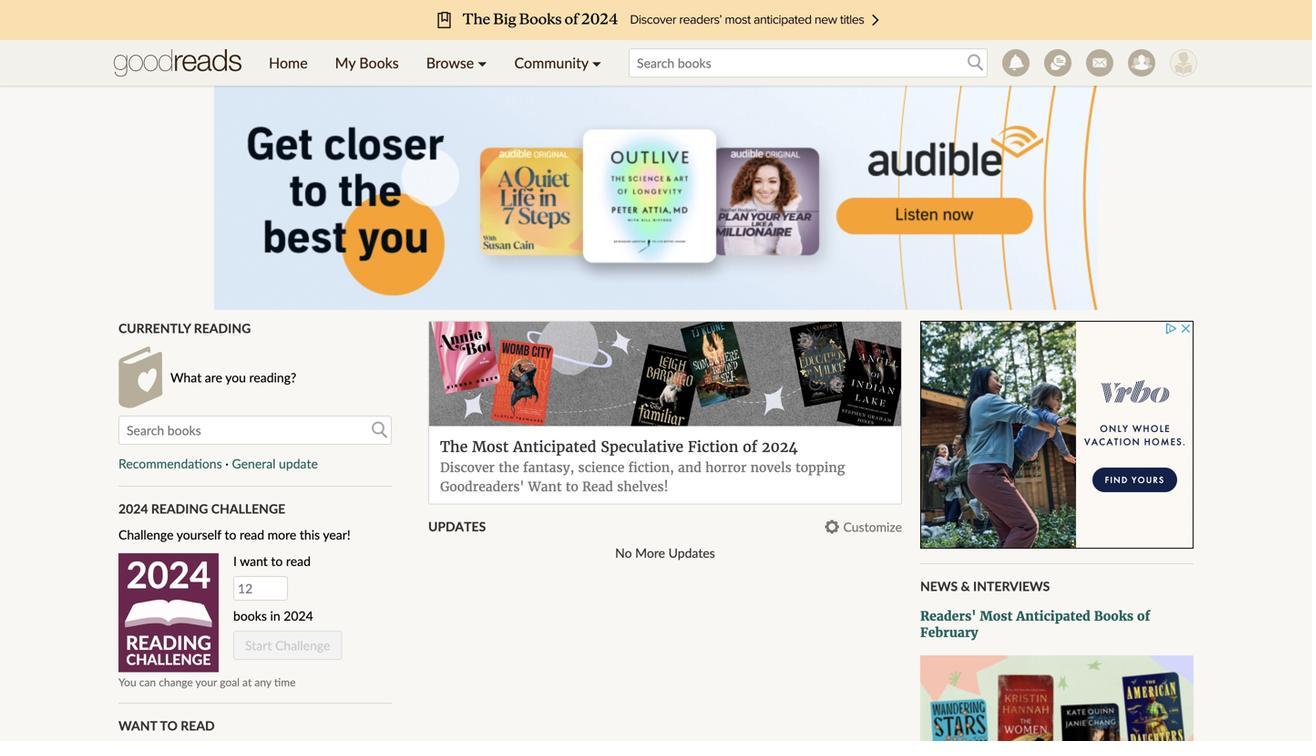 Task type: vqa. For each thing, say whether or not it's contained in the screenshot.
the newly
no



Task type: describe. For each thing, give the bounding box(es) containing it.
read for want
[[286, 553, 311, 569]]

books inside readers' most anticipated books of february
[[1095, 608, 1134, 625]]

no
[[615, 545, 632, 560]]

interviews
[[974, 578, 1050, 594]]

are
[[205, 370, 222, 385]]

you
[[225, 370, 246, 385]]

Search books text field
[[119, 416, 392, 445]]

start
[[245, 638, 272, 653]]

reading for 2024
[[151, 501, 208, 516]]

and
[[678, 459, 702, 476]]

to up i
[[225, 527, 237, 543]]

anticipated for books
[[1017, 608, 1091, 625]]

books
[[233, 608, 267, 624]]

february
[[921, 625, 979, 641]]

most for the
[[472, 438, 509, 456]]

most for readers'
[[980, 608, 1013, 625]]

you can change your goal at any time
[[119, 675, 296, 689]]

&
[[961, 578, 971, 594]]

to right want
[[271, 553, 283, 569]]

start challenge button
[[233, 631, 342, 660]]

readers' most anticipated books of february link
[[921, 608, 1194, 641]]

2024 reading challenge
[[119, 501, 285, 516]]

community
[[515, 54, 589, 72]]

of inside the most anticipated speculative fiction of 2024 discover the fantasy, science fiction, and horror novels topping goodreaders' want to read shelves!
[[743, 438, 758, 456]]

horror
[[706, 459, 747, 476]]

2024 down yourself
[[126, 553, 211, 596]]

readers' most anticipated books of february
[[921, 608, 1151, 641]]

my group discussions image
[[1045, 49, 1072, 77]]

0 vertical spatial advertisement element
[[214, 82, 1098, 310]]

my
[[335, 54, 356, 72]]

customize
[[844, 519, 902, 534]]

challenge yourself to read more this year!
[[119, 527, 351, 543]]

1 vertical spatial challenge
[[119, 527, 174, 543]]

my books
[[335, 54, 399, 72]]

topping
[[796, 459, 845, 476]]

·
[[225, 456, 229, 471]]

science
[[578, 459, 625, 476]]

books in 2024
[[233, 608, 313, 624]]

more
[[268, 527, 297, 543]]

2024 right in
[[284, 608, 313, 624]]

1 vertical spatial read
[[181, 718, 215, 733]]

fantasy,
[[523, 459, 575, 476]]

time
[[274, 675, 296, 689]]

yourself
[[177, 527, 221, 543]]

reading
[[126, 631, 211, 654]]

home
[[269, 54, 308, 72]]

▾ for community ▾
[[592, 54, 602, 72]]

2024 down recommendations link
[[119, 501, 148, 516]]

of inside readers' most anticipated books of february
[[1138, 608, 1151, 625]]

john smith image
[[1170, 49, 1198, 77]]

friend requests image
[[1129, 49, 1156, 77]]

anticipated for speculative
[[513, 438, 597, 456]]

what
[[170, 370, 202, 385]]

1 vertical spatial want
[[119, 718, 157, 733]]

Number of books you want to read in 2024 number field
[[233, 576, 288, 601]]

this
[[300, 527, 320, 543]]

at
[[243, 675, 252, 689]]

update
[[279, 456, 318, 471]]

browse
[[426, 54, 474, 72]]

shelves!
[[617, 478, 669, 495]]

general update button
[[232, 456, 318, 471]]

more
[[636, 545, 666, 560]]

customize button
[[825, 519, 902, 534]]

the
[[440, 438, 468, 456]]

readers'
[[921, 608, 977, 625]]

community ▾
[[515, 54, 602, 72]]

reading?
[[249, 370, 296, 385]]

i want to read
[[233, 553, 311, 569]]

goal
[[220, 675, 240, 689]]



Task type: locate. For each thing, give the bounding box(es) containing it.
1 vertical spatial reading
[[151, 501, 208, 516]]

0 vertical spatial most
[[472, 438, 509, 456]]

fiction,
[[629, 459, 674, 476]]

▾
[[478, 54, 487, 72], [592, 54, 602, 72]]

2024 up novels
[[762, 438, 798, 456]]

1 horizontal spatial ▾
[[592, 54, 602, 72]]

challenge left yourself
[[119, 527, 174, 543]]

want inside the most anticipated speculative fiction of 2024 discover the fantasy, science fiction, and horror novels topping goodreaders' want to read shelves!
[[528, 478, 562, 495]]

1 horizontal spatial read
[[582, 478, 613, 495]]

1 vertical spatial of
[[1138, 608, 1151, 625]]

updates right more
[[669, 545, 715, 560]]

updates
[[428, 518, 486, 534], [669, 545, 715, 560]]

most
[[472, 438, 509, 456], [980, 608, 1013, 625]]

0 vertical spatial read
[[582, 478, 613, 495]]

1 horizontal spatial books
[[1095, 608, 1134, 625]]

challenge
[[126, 650, 211, 668]]

reading up are
[[194, 320, 251, 336]]

0 vertical spatial search for books to add to your shelves search field
[[629, 48, 988, 77]]

0 horizontal spatial read
[[181, 718, 215, 733]]

inbox image
[[1087, 49, 1114, 77]]

1 horizontal spatial read
[[286, 553, 311, 569]]

1 horizontal spatial most
[[980, 608, 1013, 625]]

fiction
[[688, 438, 739, 456]]

most down news & interviews
[[980, 608, 1013, 625]]

reading for currently
[[194, 320, 251, 336]]

anticipated up "fantasy,"
[[513, 438, 597, 456]]

1 vertical spatial advertisement element
[[921, 321, 1194, 549]]

0 vertical spatial reading
[[194, 320, 251, 336]]

▾ right browse
[[478, 54, 487, 72]]

2 ▾ from the left
[[592, 54, 602, 72]]

most inside the most anticipated speculative fiction of 2024 discover the fantasy, science fiction, and horror novels topping goodreaders' want to read shelves!
[[472, 438, 509, 456]]

0 horizontal spatial updates
[[428, 518, 486, 534]]

i
[[233, 553, 237, 569]]

goodreaders'
[[440, 478, 525, 495]]

2024
[[762, 438, 798, 456], [119, 501, 148, 516], [126, 553, 211, 596], [284, 608, 313, 624]]

read down science
[[582, 478, 613, 495]]

0 horizontal spatial most
[[472, 438, 509, 456]]

the
[[499, 459, 519, 476]]

read up want
[[240, 527, 264, 543]]

1 horizontal spatial want
[[528, 478, 562, 495]]

news
[[921, 578, 958, 594]]

menu containing home
[[255, 40, 615, 86]]

browse ▾
[[426, 54, 487, 72]]

the most anticipated speculative fiction of 2024 link
[[440, 438, 798, 456]]

0 vertical spatial updates
[[428, 518, 486, 534]]

advertisement element
[[214, 82, 1098, 310], [921, 321, 1194, 549]]

want down can
[[119, 718, 157, 733]]

the most anticipated speculative fiction of 2024 discover the fantasy, science fiction, and horror novels topping goodreaders' want to read shelves!
[[440, 438, 845, 495]]

notifications image
[[1003, 49, 1030, 77]]

you
[[119, 675, 136, 689]]

read
[[582, 478, 613, 495], [181, 718, 215, 733]]

most up the at the bottom of page
[[472, 438, 509, 456]]

updates down goodreaders' at the left bottom of the page
[[428, 518, 486, 534]]

read
[[240, 527, 264, 543], [286, 553, 311, 569]]

▾ inside "popup button"
[[478, 54, 487, 72]]

anticipated inside the most anticipated speculative fiction of 2024 discover the fantasy, science fiction, and horror novels topping goodreaders' want to read shelves!
[[513, 438, 597, 456]]

1 ▾ from the left
[[478, 54, 487, 72]]

Search books text field
[[629, 48, 988, 77]]

want
[[528, 478, 562, 495], [119, 718, 157, 733]]

challenge inside button
[[275, 638, 330, 653]]

want down "fantasy,"
[[528, 478, 562, 495]]

recommendations
[[119, 456, 222, 471]]

read down the this
[[286, 553, 311, 569]]

of
[[743, 438, 758, 456], [1138, 608, 1151, 625]]

currently reading
[[119, 320, 251, 336]]

0 vertical spatial books
[[359, 54, 399, 72]]

community ▾ button
[[501, 40, 615, 86]]

to
[[566, 478, 579, 495], [225, 527, 237, 543], [271, 553, 283, 569], [160, 718, 178, 733]]

0 horizontal spatial read
[[240, 527, 264, 543]]

news & interviews
[[921, 578, 1050, 594]]

0 vertical spatial want
[[528, 478, 562, 495]]

0 horizontal spatial of
[[743, 438, 758, 456]]

2024 inside the most anticipated speculative fiction of 2024 discover the fantasy, science fiction, and horror novels topping goodreaders' want to read shelves!
[[762, 438, 798, 456]]

recommendations · general update
[[119, 456, 318, 471]]

anticipated
[[513, 438, 597, 456], [1017, 608, 1091, 625]]

0 vertical spatial anticipated
[[513, 438, 597, 456]]

currently
[[119, 320, 191, 336]]

start challenge
[[245, 638, 330, 653]]

Search for books to add to your shelves search field
[[629, 48, 988, 77], [119, 416, 392, 445]]

read inside the most anticipated speculative fiction of 2024 discover the fantasy, science fiction, and horror novels topping goodreaders' want to read shelves!
[[582, 478, 613, 495]]

to down change
[[160, 718, 178, 733]]

the most anticipated speculative fiction of 2024 image
[[429, 322, 902, 426]]

readers' most anticipated books of february image
[[921, 656, 1194, 741]]

1 vertical spatial read
[[286, 553, 311, 569]]

0 horizontal spatial anticipated
[[513, 438, 597, 456]]

what are you reading?
[[170, 370, 296, 385]]

1 vertical spatial anticipated
[[1017, 608, 1091, 625]]

1 vertical spatial books
[[1095, 608, 1134, 625]]

speculative
[[601, 438, 684, 456]]

0 vertical spatial read
[[240, 527, 264, 543]]

year!
[[323, 527, 351, 543]]

books
[[359, 54, 399, 72], [1095, 608, 1134, 625]]

anticipated inside readers' most anticipated books of february
[[1017, 608, 1091, 625]]

want
[[240, 553, 268, 569]]

challenge
[[211, 501, 285, 516], [119, 527, 174, 543], [275, 638, 330, 653]]

1 horizontal spatial updates
[[669, 545, 715, 560]]

books inside "my books" link
[[359, 54, 399, 72]]

to inside the most anticipated speculative fiction of 2024 discover the fantasy, science fiction, and horror novels topping goodreaders' want to read shelves!
[[566, 478, 579, 495]]

1 horizontal spatial anticipated
[[1017, 608, 1091, 625]]

any
[[255, 675, 271, 689]]

in
[[270, 608, 280, 624]]

general
[[232, 456, 276, 471]]

home link
[[255, 40, 321, 86]]

reading up yourself
[[151, 501, 208, 516]]

0 horizontal spatial want
[[119, 718, 157, 733]]

discover
[[440, 459, 495, 476]]

your
[[196, 675, 217, 689]]

1 horizontal spatial search for books to add to your shelves search field
[[629, 48, 988, 77]]

0 horizontal spatial search for books to add to your shelves search field
[[119, 416, 392, 445]]

change
[[159, 675, 193, 689]]

reading challenge
[[126, 631, 211, 668]]

challenge down in
[[275, 638, 330, 653]]

novels
[[751, 459, 792, 476]]

0 horizontal spatial ▾
[[478, 54, 487, 72]]

▾ inside dropdown button
[[592, 54, 602, 72]]

browse ▾ button
[[413, 40, 501, 86]]

reading
[[194, 320, 251, 336], [151, 501, 208, 516]]

to down "fantasy,"
[[566, 478, 579, 495]]

1 vertical spatial search for books to add to your shelves search field
[[119, 416, 392, 445]]

0 vertical spatial of
[[743, 438, 758, 456]]

anticipated down interviews on the bottom right
[[1017, 608, 1091, 625]]

can
[[139, 675, 156, 689]]

0 horizontal spatial books
[[359, 54, 399, 72]]

2 vertical spatial challenge
[[275, 638, 330, 653]]

menu
[[255, 40, 615, 86]]

read down your
[[181, 718, 215, 733]]

most inside readers' most anticipated books of february
[[980, 608, 1013, 625]]

1 vertical spatial most
[[980, 608, 1013, 625]]

my books link
[[321, 40, 413, 86]]

▾ for browse ▾
[[478, 54, 487, 72]]

0 vertical spatial challenge
[[211, 501, 285, 516]]

challenge up challenge yourself to read more this year!
[[211, 501, 285, 516]]

recommendations link
[[119, 456, 222, 471]]

read for yourself
[[240, 527, 264, 543]]

no more updates
[[615, 545, 715, 560]]

1 horizontal spatial of
[[1138, 608, 1151, 625]]

1 vertical spatial updates
[[669, 545, 715, 560]]

▾ right the community
[[592, 54, 602, 72]]

want to read
[[119, 718, 215, 733]]



